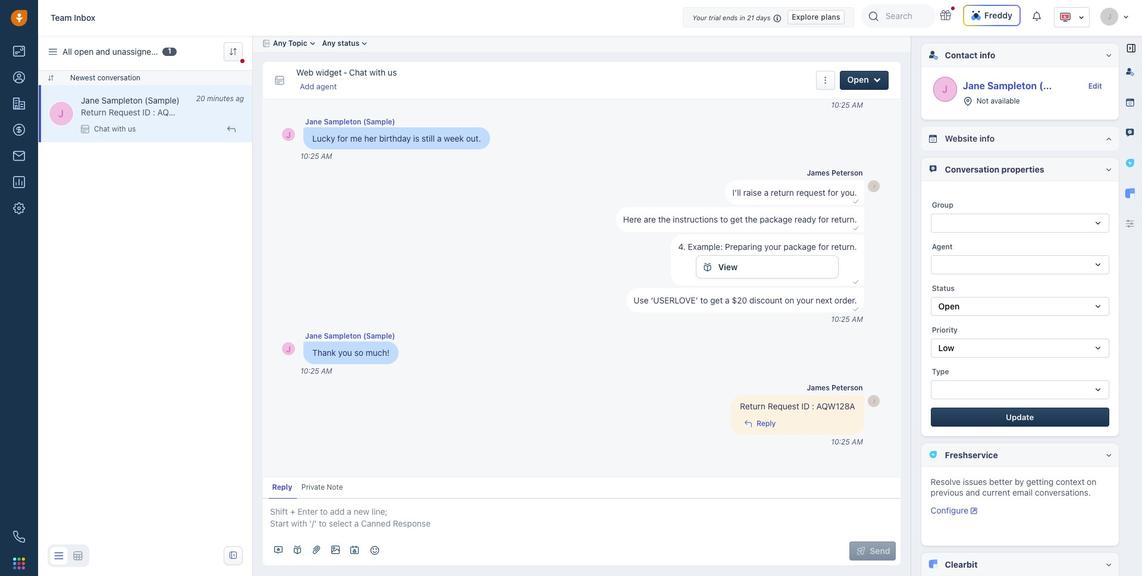 Task type: locate. For each thing, give the bounding box(es) containing it.
1 ic_single_tick image from the top
[[853, 197, 860, 206]]

0 horizontal spatial return request id : aqw128a
[[81, 107, 196, 117]]

return. down you.
[[832, 214, 857, 225]]

newest conversation
[[70, 73, 141, 82]]

jane up thank
[[305, 332, 322, 341]]

freshservice
[[945, 450, 998, 460]]

1 vertical spatial your
[[797, 295, 814, 305]]

1 horizontal spatial to
[[721, 214, 728, 225]]

1 vertical spatial package
[[784, 241, 816, 252]]

id inside conversations, use up and down arrows to read conversations element
[[802, 401, 810, 411]]

jane sampleton (sample) down conversation
[[81, 95, 180, 105]]

thread reply icon image
[[744, 419, 753, 429]]

2 jane sampleton (sample) button from the top
[[305, 331, 395, 341]]

2 vertical spatial ic_single_tick image
[[853, 277, 860, 286]]

status
[[338, 39, 360, 48]]

on inside resolve issues better by getting context on previous and current email conversations.
[[1087, 477, 1097, 487]]

return inside conversations, use up and down arrows to read conversations element
[[740, 401, 766, 411]]

1 vertical spatial jane sampleton (sample) button
[[305, 331, 395, 341]]

0 vertical spatial to
[[721, 214, 728, 225]]

(sample) left edit
[[1040, 80, 1082, 91]]

1 vertical spatial with
[[112, 124, 126, 133]]

1 james from the top
[[807, 168, 830, 177]]

chevron down image
[[874, 76, 881, 83]]

0 vertical spatial ic_single_tick image
[[853, 197, 860, 206]]

contact info
[[945, 50, 996, 60]]

(sample)
[[1040, 80, 1082, 91], [145, 95, 180, 105], [363, 117, 395, 126], [363, 332, 395, 341]]

1 horizontal spatial ic_arrow_down image
[[1124, 13, 1129, 20]]

add agent button
[[300, 79, 337, 93]]

am
[[852, 100, 863, 109], [321, 152, 332, 161], [852, 315, 863, 324], [321, 366, 332, 375], [852, 437, 863, 446]]

1 james peterson from the top
[[807, 168, 863, 177]]

angle down image for clearbit
[[1107, 560, 1112, 569]]

peterson
[[832, 168, 863, 177], [832, 383, 863, 392]]

0 horizontal spatial us
[[128, 124, 136, 133]]

1 horizontal spatial return
[[740, 401, 766, 411]]

0 horizontal spatial :
[[153, 107, 155, 117]]

2 james from the top
[[807, 383, 830, 392]]

None text field
[[263, 499, 901, 537]]

0 vertical spatial info
[[980, 50, 996, 60]]

1 vertical spatial info
[[980, 133, 995, 143]]

send button
[[850, 542, 896, 561]]

1 horizontal spatial your
[[797, 295, 814, 305]]

0 vertical spatial jane sampleton (sample) button
[[305, 116, 395, 127]]

icon image
[[49, 546, 68, 565], [68, 546, 87, 565], [229, 550, 238, 560]]

us right the -
[[388, 67, 397, 77]]

2 peterson from the top
[[832, 383, 863, 392]]

1 vertical spatial return request id : aqw128a
[[740, 401, 856, 411]]

j left thank
[[286, 344, 291, 354]]

1 vertical spatial :
[[812, 401, 815, 411]]

1 vertical spatial tab list
[[263, 477, 688, 499]]

me
[[350, 133, 362, 143]]

1 vertical spatial request
[[768, 401, 800, 411]]

0 horizontal spatial reply
[[272, 483, 292, 492]]

return
[[81, 107, 106, 117], [740, 401, 766, 411]]

2 vertical spatial a
[[725, 295, 730, 305]]

i'll
[[733, 187, 741, 198]]

0 horizontal spatial id
[[142, 107, 151, 117]]

j down "contact"
[[943, 84, 948, 95]]

are
[[644, 214, 656, 225]]

ic_single_tick image
[[853, 197, 860, 206], [853, 224, 860, 233], [853, 277, 860, 286]]

your trial ends in 21 days
[[693, 14, 771, 21]]

a
[[437, 133, 442, 143], [764, 187, 769, 198], [725, 295, 730, 305]]

angle up image
[[1107, 134, 1112, 143]]

2 vertical spatial angle down image
[[1107, 560, 1112, 569]]

any inside dropdown button
[[273, 39, 287, 48]]

1 horizontal spatial any
[[322, 39, 336, 48]]

package
[[760, 214, 793, 225], [784, 241, 816, 252]]

0 horizontal spatial any
[[273, 39, 287, 48]]

0 vertical spatial on
[[785, 295, 795, 305]]

21
[[747, 14, 755, 21]]

1 horizontal spatial chat
[[349, 67, 367, 77]]

missing translation "unavailable" for locale "en-us" image
[[1060, 11, 1072, 23]]

1 vertical spatial on
[[1087, 477, 1097, 487]]

return request id : aqw128a up the reply button
[[740, 401, 856, 411]]

return. up order.
[[832, 241, 857, 252]]

1 vertical spatial peterson
[[832, 383, 863, 392]]

0 vertical spatial peterson
[[832, 168, 863, 177]]

0 horizontal spatial a
[[437, 133, 442, 143]]

0 horizontal spatial the
[[658, 214, 671, 225]]

return up thread reply icon
[[740, 401, 766, 411]]

ready
[[795, 214, 816, 225]]

info right "contact"
[[980, 50, 996, 60]]

aqw128a inside conversations, use up and down arrows to read conversations element
[[817, 401, 856, 411]]

1 horizontal spatial aqw128a
[[817, 401, 856, 411]]

james peterson for request
[[807, 168, 863, 177]]

1 vertical spatial aqw128a
[[817, 401, 856, 411]]

0 horizontal spatial with
[[112, 124, 126, 133]]

1 vertical spatial james peterson
[[807, 383, 863, 392]]

jane up map pin icon
[[963, 80, 985, 91]]

return up mobile icon
[[81, 107, 106, 117]]

jane sampleton (sample) up me
[[305, 117, 395, 126]]

1 return. from the top
[[832, 214, 857, 225]]

3 angle down image from the top
[[1107, 560, 1112, 569]]

peterson for i'll raise a return request for you.
[[832, 168, 863, 177]]

0 vertical spatial reply
[[757, 419, 776, 428]]

with right mobile icon
[[112, 124, 126, 133]]

lucky for me her birthday is still a week out.
[[312, 133, 481, 143]]

a right raise
[[764, 187, 769, 198]]

jane sampleton (sample) button up thank you so much!
[[305, 331, 395, 341]]

explore
[[792, 12, 819, 21]]

for left you.
[[828, 187, 839, 198]]

2 horizontal spatial a
[[764, 187, 769, 198]]

with
[[370, 67, 386, 77], [112, 124, 126, 133]]

1 peterson from the top
[[832, 168, 863, 177]]

reply link
[[269, 477, 297, 499]]

0 vertical spatial with
[[370, 67, 386, 77]]

0 horizontal spatial to
[[701, 295, 708, 305]]

1 horizontal spatial and
[[966, 487, 981, 497]]

for
[[338, 133, 348, 143], [828, 187, 839, 198], [819, 214, 829, 225], [819, 241, 829, 252]]

0 vertical spatial james
[[807, 168, 830, 177]]

0 horizontal spatial tab list
[[263, 477, 688, 499]]

info for website info
[[980, 133, 995, 143]]

sampleton down conversation
[[102, 95, 143, 105]]

0 vertical spatial return.
[[832, 214, 857, 225]]

private note
[[302, 483, 343, 492]]

tab list
[[1120, 62, 1143, 211], [263, 477, 688, 499]]

so
[[355, 348, 364, 358]]

1 horizontal spatial id
[[802, 401, 810, 411]]

request up the reply button
[[768, 401, 800, 411]]

2 james peterson from the top
[[807, 383, 863, 392]]

for left me
[[338, 133, 348, 143]]

0 horizontal spatial get
[[711, 295, 723, 305]]

info right the website
[[980, 133, 995, 143]]

0 vertical spatial your
[[765, 241, 782, 252]]

10:25 am
[[832, 100, 863, 109], [301, 152, 332, 161], [832, 315, 863, 324], [301, 366, 332, 375], [832, 437, 863, 446]]

and
[[96, 46, 110, 56], [966, 487, 981, 497]]

ic_single_tick image for i'll raise a return request for you.
[[853, 197, 860, 206]]

james
[[807, 168, 830, 177], [807, 383, 830, 392]]

instructions
[[673, 214, 718, 225]]

0 vertical spatial angle down image
[[1107, 165, 1112, 174]]

1 horizontal spatial on
[[1087, 477, 1097, 487]]

return request id : aqw128a up chat with us
[[81, 107, 196, 117]]

chat right mobile icon
[[94, 124, 110, 133]]

and down issues
[[966, 487, 981, 497]]

use 'userlove' to get a $20 discount on your next order.
[[634, 295, 857, 305]]

info for contact info
[[980, 50, 996, 60]]

: inside conversations, use up and down arrows to read conversations element
[[812, 401, 815, 411]]

and inside resolve issues better by getting context on previous and current email conversations.
[[966, 487, 981, 497]]

us inside web widget - chat with us add agent
[[388, 67, 397, 77]]

0 vertical spatial get
[[731, 214, 743, 225]]

on right context
[[1087, 477, 1097, 487]]

for right ready
[[819, 214, 829, 225]]

a left $20
[[725, 295, 730, 305]]

0 vertical spatial and
[[96, 46, 110, 56]]

email
[[1013, 487, 1033, 497]]

j
[[943, 84, 948, 95], [58, 108, 64, 119], [286, 130, 291, 140], [286, 344, 291, 354]]

tab list containing reply
[[263, 477, 688, 499]]

with right the -
[[370, 67, 386, 77]]

package down ready
[[784, 241, 816, 252]]

1 horizontal spatial :
[[812, 401, 815, 411]]

sampleton
[[988, 80, 1037, 91], [102, 95, 143, 105], [324, 117, 361, 126], [324, 332, 361, 341]]

angle down image for freshservice
[[1107, 451, 1112, 459]]

0 vertical spatial us
[[388, 67, 397, 77]]

1 horizontal spatial reply
[[757, 419, 776, 428]]

request up chat with us
[[109, 107, 140, 117]]

0 horizontal spatial aqw128a
[[157, 107, 196, 117]]

1 vertical spatial return.
[[832, 241, 857, 252]]

0 vertical spatial :
[[153, 107, 155, 117]]

us right mobile icon
[[128, 124, 136, 133]]

id
[[142, 107, 151, 117], [802, 401, 810, 411]]

2 angle down image from the top
[[1107, 451, 1112, 459]]

your left next
[[797, 295, 814, 305]]

1 horizontal spatial us
[[388, 67, 397, 77]]

any left topic on the top of the page
[[273, 39, 287, 48]]

not
[[977, 96, 989, 105]]

1 vertical spatial james
[[807, 383, 830, 392]]

any for any topic
[[273, 39, 287, 48]]

on
[[785, 295, 795, 305], [1087, 477, 1097, 487]]

1 vertical spatial get
[[711, 295, 723, 305]]

team inbox element
[[48, 75, 70, 81]]

any inside dropdown button
[[322, 39, 336, 48]]

minutes
[[207, 94, 234, 103]]

resolve issues better by getting context on previous and current email conversations.
[[931, 477, 1097, 497]]

return request id : aqw128a inside conversations, use up and down arrows to read conversations element
[[740, 401, 856, 411]]

clearbit button
[[922, 553, 1119, 576]]

view
[[719, 262, 738, 272]]

1 vertical spatial us
[[128, 124, 136, 133]]

the
[[658, 214, 671, 225], [745, 214, 758, 225]]

reply button
[[740, 418, 780, 429]]

2 any from the left
[[322, 39, 336, 48]]

explore plans
[[792, 12, 841, 21]]

to right 'userlove' on the bottom right of the page
[[701, 295, 708, 305]]

None field
[[931, 214, 1110, 233], [931, 255, 1110, 274], [931, 297, 1110, 316], [931, 338, 1110, 358], [931, 380, 1110, 399], [931, 214, 1110, 233], [931, 255, 1110, 274], [931, 297, 1110, 316], [931, 338, 1110, 358], [931, 380, 1110, 399]]

ic_single_tick image right request
[[853, 197, 860, 206]]

jane sampleton (sample) button up me
[[305, 116, 395, 127]]

is
[[413, 133, 420, 143]]

jane up lucky
[[305, 117, 322, 126]]

4. example: preparing your package for return.
[[679, 241, 857, 252]]

1 vertical spatial chat
[[94, 124, 110, 133]]

1 jane sampleton (sample) button from the top
[[305, 116, 395, 127]]

chat right the -
[[349, 67, 367, 77]]

any left status
[[322, 39, 336, 48]]

reply inside "tab list"
[[272, 483, 292, 492]]

2 ic_single_tick image from the top
[[853, 224, 860, 233]]

0 horizontal spatial on
[[785, 295, 795, 305]]

1 vertical spatial ic_single_tick image
[[853, 224, 860, 233]]

0 horizontal spatial request
[[109, 107, 140, 117]]

request
[[797, 187, 826, 198]]

3 ic_single_tick image from the top
[[853, 277, 860, 286]]

jane sampleton (sample) up thank you so much!
[[305, 332, 395, 341]]

get left $20
[[711, 295, 723, 305]]

(sample) left 20
[[145, 95, 180, 105]]

0 horizontal spatial ic_arrow_down image
[[1079, 13, 1085, 22]]

1 vertical spatial id
[[802, 401, 810, 411]]

0 vertical spatial request
[[109, 107, 140, 117]]

your up view link
[[765, 241, 782, 252]]

get down i'll
[[731, 214, 743, 225]]

ic_arrow_down image
[[1124, 13, 1129, 20], [1079, 13, 1085, 22]]

the right the are
[[658, 214, 671, 225]]

1 horizontal spatial with
[[370, 67, 386, 77]]

0 vertical spatial james peterson
[[807, 168, 863, 177]]

reply left private
[[272, 483, 292, 492]]

available
[[991, 96, 1020, 105]]

1 angle down image from the top
[[1107, 165, 1112, 174]]

map pin image
[[963, 97, 975, 105]]

angle down image inside 'clearbit' dropdown button
[[1107, 560, 1112, 569]]

10:25
[[832, 100, 850, 109], [301, 152, 319, 161], [832, 315, 850, 324], [301, 366, 319, 375], [832, 437, 850, 446]]

reply inside button
[[757, 419, 776, 428]]

1 horizontal spatial request
[[768, 401, 800, 411]]

discount
[[750, 295, 783, 305]]

a right still
[[437, 133, 442, 143]]

jane sampleton (sample) button
[[305, 116, 395, 127], [305, 331, 395, 341]]

1 vertical spatial reply
[[272, 483, 292, 492]]

conversations, use up and down arrows to read conversations element
[[262, 61, 901, 475]]

sampleton up the you on the left
[[324, 332, 361, 341]]

reply
[[757, 419, 776, 428], [272, 483, 292, 492]]

on right discount
[[785, 295, 795, 305]]

team inbox image
[[230, 48, 237, 55]]

1 vertical spatial to
[[701, 295, 708, 305]]

package down return
[[760, 214, 793, 225]]

ic_single_tick image down you.
[[853, 224, 860, 233]]

:
[[153, 107, 155, 117], [812, 401, 815, 411]]

1 vertical spatial angle down image
[[1107, 451, 1112, 459]]

jane sampleton (sample)
[[963, 80, 1082, 91], [81, 95, 180, 105], [305, 117, 395, 126], [305, 332, 395, 341]]

angle down image inside freshservice dropdown button
[[1107, 451, 1112, 459]]

1 any from the left
[[273, 39, 287, 48]]

ic_single_tick image up order.
[[853, 277, 860, 286]]

widget
[[316, 67, 342, 77]]

0 vertical spatial chat
[[349, 67, 367, 77]]

any for any status
[[322, 39, 336, 48]]

return request id : aqw128a
[[81, 107, 196, 117], [740, 401, 856, 411]]

to right the instructions
[[721, 214, 728, 225]]

(sample) up much!
[[363, 332, 395, 341]]

1 horizontal spatial tab list
[[1120, 62, 1143, 211]]

(sample) up her
[[363, 117, 395, 126]]

angle down image
[[1107, 165, 1112, 174], [1107, 451, 1112, 459], [1107, 560, 1112, 569]]

1 vertical spatial return
[[740, 401, 766, 411]]

0 horizontal spatial and
[[96, 46, 110, 56]]

example:
[[688, 241, 723, 252]]

1 vertical spatial a
[[764, 187, 769, 198]]

team inbox
[[51, 12, 95, 23]]

1 horizontal spatial return request id : aqw128a
[[740, 401, 856, 411]]

issues
[[963, 477, 987, 487]]

james peterson
[[807, 168, 863, 177], [807, 383, 863, 392]]

freshworks switcher image
[[13, 557, 25, 569]]

get
[[731, 214, 743, 225], [711, 295, 723, 305]]

angle down image inside conversation properties dropdown button
[[1107, 165, 1112, 174]]

1 horizontal spatial the
[[745, 214, 758, 225]]

info inside "dropdown button"
[[980, 50, 996, 60]]

1 vertical spatial and
[[966, 487, 981, 497]]

unassigned
[[112, 46, 156, 56]]

the down raise
[[745, 214, 758, 225]]

0 horizontal spatial return
[[81, 107, 106, 117]]

and right open
[[96, 46, 110, 56]]

reply right thread reply icon
[[757, 419, 776, 428]]

ic_single_tick image for here are the instructions to get the package ready for return.
[[853, 224, 860, 233]]

info inside button
[[980, 133, 995, 143]]

jane sampleton (sample) up available
[[963, 80, 1082, 91]]



Task type: describe. For each thing, give the bounding box(es) containing it.
note
[[327, 483, 343, 492]]

website info
[[945, 133, 995, 143]]

0 vertical spatial a
[[437, 133, 442, 143]]

contact info button
[[922, 43, 1119, 67]]

not available
[[977, 96, 1020, 105]]

jane down newest
[[81, 95, 99, 105]]

week
[[444, 133, 464, 143]]

explore plans button
[[788, 10, 845, 24]]

1 horizontal spatial a
[[725, 295, 730, 305]]

context
[[1056, 477, 1085, 487]]

her
[[365, 133, 377, 143]]

peterson for return request id : aqw128a
[[832, 383, 863, 392]]

0 vertical spatial return
[[81, 107, 106, 117]]

out.
[[466, 133, 481, 143]]

1 horizontal spatial get
[[731, 214, 743, 225]]

thank you so much!
[[312, 348, 390, 358]]

here
[[623, 214, 642, 225]]

open
[[74, 46, 94, 56]]

topic
[[288, 39, 307, 48]]

private note link
[[298, 477, 348, 498]]

any status button
[[315, 38, 374, 49]]

2 ic_arrow_down image from the left
[[1079, 13, 1085, 22]]

add agent button
[[296, 79, 340, 94]]

configure link
[[931, 505, 978, 515]]

any topic button
[[262, 38, 315, 49]]

in
[[740, 14, 746, 21]]

web widget - chat with us add agent
[[296, 67, 397, 91]]

external link image
[[971, 507, 978, 515]]

2 the from the left
[[745, 214, 758, 225]]

0 vertical spatial tab list
[[1120, 62, 1143, 211]]

sliders image
[[1126, 218, 1135, 228]]

i'll raise a return request for you.
[[733, 187, 857, 198]]

days
[[756, 14, 771, 21]]

chat inside web widget - chat with us add agent
[[349, 67, 367, 77]]

bell regular image
[[1033, 11, 1043, 21]]

conversations
[[159, 46, 212, 56]]

configure
[[931, 505, 969, 515]]

0 vertical spatial return request id : aqw128a
[[81, 107, 196, 117]]

2 return. from the top
[[832, 241, 857, 252]]

james for aqw128a
[[807, 383, 830, 392]]

sampleton up available
[[988, 80, 1037, 91]]

1
[[168, 47, 172, 56]]

use
[[634, 295, 649, 305]]

ic_single_tick image
[[853, 304, 860, 313]]

preparing
[[725, 241, 762, 252]]

0 vertical spatial id
[[142, 107, 151, 117]]

freshservice button
[[922, 443, 1119, 467]]

freddy
[[985, 10, 1013, 20]]

ends
[[723, 14, 738, 21]]

jane sampleton (sample) button for for
[[305, 116, 395, 127]]

request inside conversations, use up and down arrows to read conversations element
[[768, 401, 800, 411]]

angle down image for conversation properties
[[1107, 165, 1112, 174]]

ic_info_icon image
[[774, 13, 782, 23]]

send
[[870, 546, 891, 556]]

trial
[[709, 14, 721, 21]]

'userlove'
[[651, 295, 698, 305]]

ago
[[236, 94, 248, 103]]

all open and unassigned conversations
[[62, 46, 212, 56]]

james for request
[[807, 168, 830, 177]]

priority
[[932, 325, 958, 334]]

j down team inbox element
[[58, 108, 64, 119]]

you.
[[841, 187, 857, 198]]

0 vertical spatial aqw128a
[[157, 107, 196, 117]]

next
[[816, 295, 833, 305]]

j left lucky
[[286, 130, 291, 140]]

jane sampleton (sample) button for you
[[305, 331, 395, 341]]

conversation properties
[[945, 164, 1045, 174]]

0 vertical spatial package
[[760, 214, 793, 225]]

emoji image
[[371, 545, 379, 555]]

conversation
[[97, 73, 141, 82]]

add
[[300, 82, 314, 91]]

any topic
[[273, 39, 307, 48]]

lucky
[[312, 133, 335, 143]]

birthday
[[379, 133, 411, 143]]

for up next
[[819, 241, 829, 252]]

phone image
[[13, 531, 25, 543]]

private
[[302, 483, 325, 492]]

$20
[[732, 295, 747, 305]]

agent
[[932, 242, 953, 251]]

0 horizontal spatial your
[[765, 241, 782, 252]]

james peterson for aqw128a
[[807, 383, 863, 392]]

plans
[[821, 12, 841, 21]]

1 the from the left
[[658, 214, 671, 225]]

your
[[693, 14, 707, 21]]

much!
[[366, 348, 390, 358]]

sampleton up me
[[324, 117, 361, 126]]

open
[[848, 74, 869, 85]]

agent
[[316, 82, 337, 91]]

previous
[[931, 487, 964, 497]]

current
[[983, 487, 1011, 497]]

website info button
[[922, 127, 1119, 150]]

1 ic_arrow_down image from the left
[[1124, 13, 1129, 20]]

mobile image
[[81, 125, 89, 133]]

20
[[196, 94, 205, 103]]

with inside web widget - chat with us add agent
[[370, 67, 386, 77]]

thank
[[312, 348, 336, 358]]

resolve
[[931, 477, 961, 487]]

4.
[[679, 241, 686, 252]]

return
[[771, 187, 794, 198]]

getting
[[1027, 477, 1054, 487]]

open button
[[840, 71, 889, 90]]

better
[[990, 477, 1013, 487]]

inbox
[[74, 12, 95, 23]]

status
[[932, 284, 955, 293]]

angle down image
[[1107, 51, 1112, 60]]

contact
[[945, 50, 978, 60]]

edit
[[1089, 82, 1103, 91]]

here are the instructions to get the package ready for return.
[[623, 214, 857, 225]]

type
[[932, 367, 949, 376]]

conversations.
[[1035, 487, 1091, 497]]

still
[[422, 133, 435, 143]]

chat with us
[[94, 124, 136, 133]]

view link
[[697, 255, 839, 279]]

any status
[[322, 39, 360, 48]]

clearbit
[[945, 559, 978, 569]]

0 horizontal spatial chat
[[94, 124, 110, 133]]

by
[[1015, 477, 1025, 487]]

website
[[945, 133, 978, 143]]

phone element
[[7, 525, 31, 549]]

properties
[[1002, 164, 1045, 174]]



Task type: vqa. For each thing, say whether or not it's contained in the screenshot.
Help center
no



